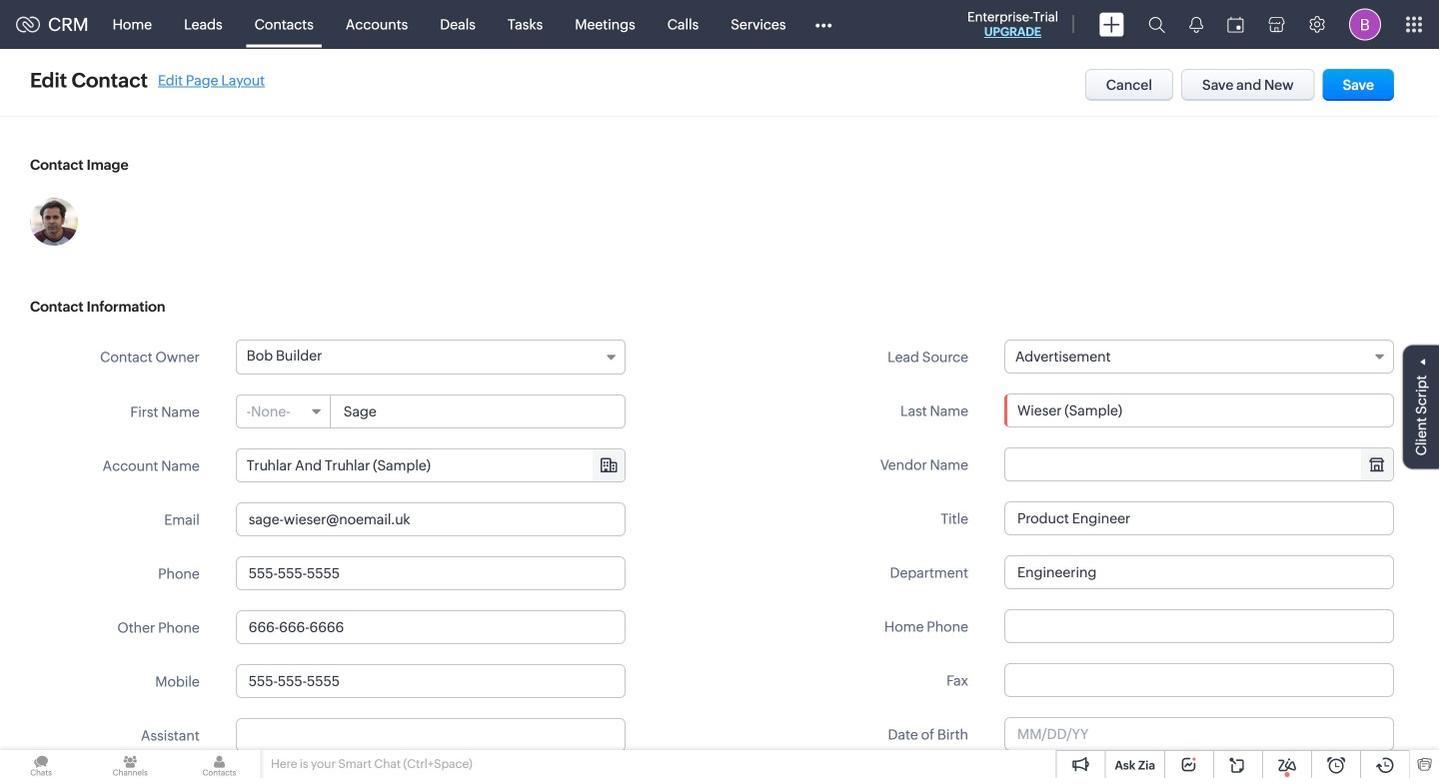Task type: describe. For each thing, give the bounding box(es) containing it.
image image
[[30, 198, 78, 246]]

profile image
[[1349, 8, 1381, 40]]

MM/DD/YY text field
[[1004, 718, 1394, 752]]

Other Modules field
[[802, 8, 845, 40]]

create menu image
[[1099, 12, 1124, 36]]

create menu element
[[1087, 0, 1136, 48]]

calendar image
[[1227, 16, 1244, 32]]

search image
[[1148, 16, 1165, 33]]



Task type: locate. For each thing, give the bounding box(es) containing it.
chats image
[[0, 751, 82, 779]]

contacts image
[[178, 751, 260, 779]]

channels image
[[89, 751, 171, 779]]

signals element
[[1177, 0, 1215, 49]]

signals image
[[1189, 16, 1203, 33]]

None text field
[[332, 396, 624, 428], [1004, 556, 1394, 590], [236, 611, 625, 645], [236, 719, 625, 753], [332, 396, 624, 428], [1004, 556, 1394, 590], [236, 611, 625, 645], [236, 719, 625, 753]]

None field
[[1004, 340, 1394, 374], [237, 396, 331, 428], [237, 450, 624, 482], [1004, 340, 1394, 374], [237, 396, 331, 428], [237, 450, 624, 482]]

search element
[[1136, 0, 1177, 49]]

logo image
[[16, 16, 40, 32]]

profile element
[[1337, 0, 1393, 48]]

None text field
[[1004, 394, 1394, 428], [237, 450, 624, 482], [1004, 502, 1394, 536], [236, 503, 625, 537], [236, 557, 625, 591], [1004, 610, 1394, 644], [1004, 664, 1394, 698], [236, 665, 625, 699], [1004, 394, 1394, 428], [237, 450, 624, 482], [1004, 502, 1394, 536], [236, 503, 625, 537], [236, 557, 625, 591], [1004, 610, 1394, 644], [1004, 664, 1394, 698], [236, 665, 625, 699]]



Task type: vqa. For each thing, say whether or not it's contained in the screenshot.
delivering inside the SELL YOUR SERVICES LIKE A PRODUCT STREAMLINE EVERY ASPECT OF YOUR SERVICE BUSINESS. WHETHER YOU'RE SETTING UP AN APPOINTMENT, PERFORMING YOUR SERVICES OR DELIVERING INVOICES, OFFER THE BEST POSSIBLE EXPERIENCE TO YOUR CUSTOMERS.
no



